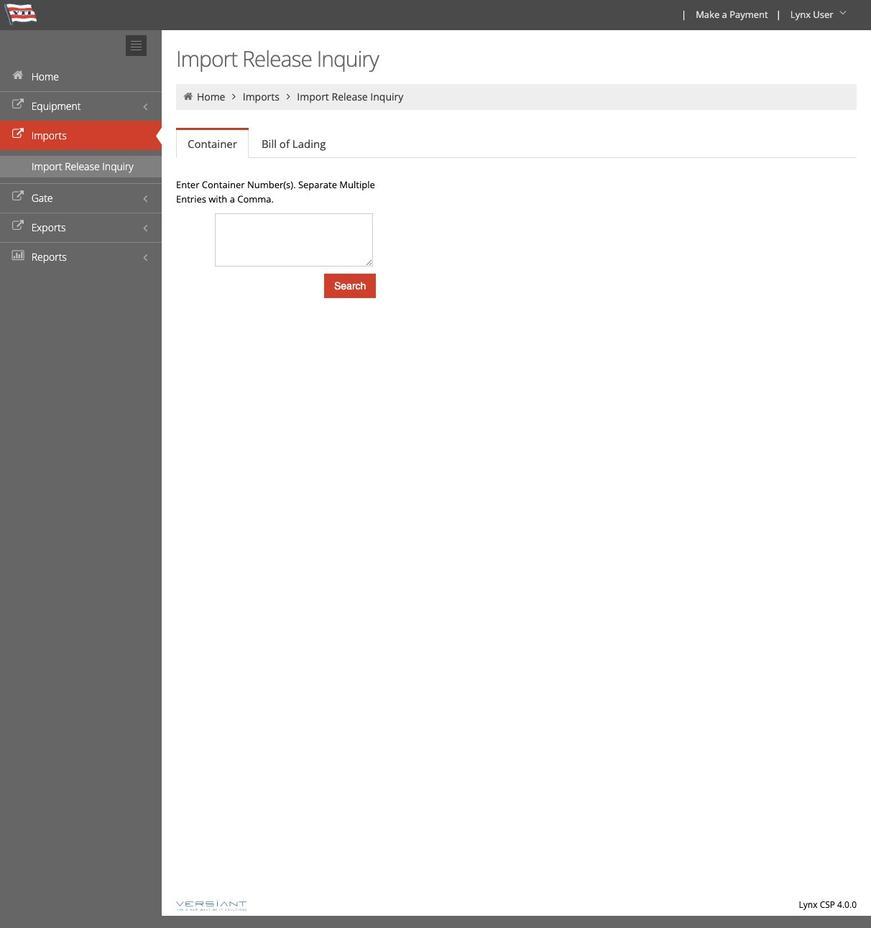 Task type: describe. For each thing, give the bounding box(es) containing it.
of
[[279, 137, 290, 151]]

2 vertical spatial inquiry
[[102, 160, 134, 173]]

1 vertical spatial inquiry
[[370, 90, 403, 104]]

angle down image
[[836, 8, 850, 18]]

a inside enter container number(s).  separate multiple entries with a comma.
[[230, 193, 235, 206]]

exports
[[31, 221, 66, 234]]

lading
[[292, 137, 326, 151]]

search
[[334, 280, 366, 292]]

reports link
[[0, 242, 162, 272]]

0 vertical spatial imports link
[[243, 90, 280, 104]]

lynx for lynx csp 4.0.0
[[799, 899, 818, 911]]

versiant image
[[176, 901, 247, 912]]

search button
[[324, 274, 376, 298]]

1 horizontal spatial home link
[[197, 90, 225, 104]]

entries
[[176, 193, 206, 206]]

lynx csp 4.0.0
[[799, 899, 857, 911]]

with
[[209, 193, 227, 206]]

external link image for exports
[[11, 221, 25, 231]]

bill
[[262, 137, 277, 151]]

gate
[[31, 191, 53, 205]]

make a payment link
[[689, 0, 773, 30]]

home image
[[182, 91, 194, 101]]

release for the bottom "import release inquiry" link
[[65, 160, 100, 173]]

make a payment
[[696, 8, 768, 21]]

1 horizontal spatial imports
[[243, 90, 280, 104]]

gate link
[[0, 183, 162, 213]]

home image
[[11, 70, 25, 81]]

user
[[813, 8, 833, 21]]

0 vertical spatial import release inquiry link
[[297, 90, 403, 104]]

equipment link
[[0, 91, 162, 121]]

1 | from the left
[[681, 8, 687, 21]]

0 horizontal spatial imports link
[[0, 121, 162, 150]]

2 | from the left
[[776, 8, 781, 21]]



Task type: locate. For each thing, give the bounding box(es) containing it.
enter
[[176, 178, 199, 191]]

external link image inside 'gate' link
[[11, 192, 25, 202]]

1 horizontal spatial a
[[722, 8, 727, 21]]

0 horizontal spatial release
[[65, 160, 100, 173]]

lynx user link
[[784, 0, 855, 30]]

0 vertical spatial external link image
[[11, 100, 25, 110]]

angle right image up of
[[282, 91, 295, 101]]

2 external link image from the top
[[11, 221, 25, 231]]

1 angle right image from the left
[[228, 91, 240, 101]]

a right make in the right top of the page
[[722, 8, 727, 21]]

0 horizontal spatial a
[[230, 193, 235, 206]]

equipment
[[31, 99, 81, 113]]

1 vertical spatial import release inquiry link
[[0, 156, 162, 178]]

bar chart image
[[11, 251, 25, 261]]

|
[[681, 8, 687, 21], [776, 8, 781, 21]]

home link up the equipment
[[0, 62, 162, 91]]

import release inquiry link
[[297, 90, 403, 104], [0, 156, 162, 178]]

container link
[[176, 130, 249, 158]]

external link image inside exports link
[[11, 221, 25, 231]]

0 vertical spatial a
[[722, 8, 727, 21]]

1 vertical spatial imports link
[[0, 121, 162, 150]]

csp
[[820, 899, 835, 911]]

1 horizontal spatial |
[[776, 8, 781, 21]]

import release inquiry
[[176, 44, 379, 73], [297, 90, 403, 104], [32, 160, 134, 173]]

external link image for imports
[[11, 129, 25, 139]]

2 vertical spatial release
[[65, 160, 100, 173]]

0 vertical spatial home
[[31, 70, 59, 83]]

bill of lading
[[262, 137, 326, 151]]

external link image inside equipment link
[[11, 100, 25, 110]]

0 vertical spatial external link image
[[11, 192, 25, 202]]

container inside enter container number(s).  separate multiple entries with a comma.
[[202, 178, 245, 191]]

home link
[[0, 62, 162, 91], [197, 90, 225, 104]]

external link image up bar chart icon
[[11, 221, 25, 231]]

0 vertical spatial inquiry
[[317, 44, 379, 73]]

external link image
[[11, 192, 25, 202], [11, 221, 25, 231]]

multiple
[[340, 178, 375, 191]]

1 horizontal spatial release
[[242, 44, 312, 73]]

import up gate
[[32, 160, 62, 173]]

home right home image
[[197, 90, 225, 104]]

home right home icon
[[31, 70, 59, 83]]

1 horizontal spatial import release inquiry link
[[297, 90, 403, 104]]

2 horizontal spatial release
[[332, 90, 368, 104]]

angle right image right home image
[[228, 91, 240, 101]]

bill of lading link
[[250, 129, 337, 158]]

lynx left user
[[791, 8, 811, 21]]

import release inquiry link up 'gate' link
[[0, 156, 162, 178]]

2 vertical spatial import release inquiry
[[32, 160, 134, 173]]

angle right image
[[228, 91, 240, 101], [282, 91, 295, 101]]

imports
[[243, 90, 280, 104], [31, 129, 67, 142]]

1 external link image from the top
[[11, 192, 25, 202]]

1 vertical spatial external link image
[[11, 221, 25, 231]]

release
[[242, 44, 312, 73], [332, 90, 368, 104], [65, 160, 100, 173]]

imports link down the equipment
[[0, 121, 162, 150]]

lynx for lynx user
[[791, 8, 811, 21]]

make
[[696, 8, 720, 21]]

1 vertical spatial a
[[230, 193, 235, 206]]

a right with
[[230, 193, 235, 206]]

external link image left gate
[[11, 192, 25, 202]]

payment
[[730, 8, 768, 21]]

lynx user
[[791, 8, 833, 21]]

2 angle right image from the left
[[282, 91, 295, 101]]

release for topmost "import release inquiry" link
[[332, 90, 368, 104]]

1 external link image from the top
[[11, 100, 25, 110]]

imports link
[[243, 90, 280, 104], [0, 121, 162, 150]]

external link image for gate
[[11, 192, 25, 202]]

0 vertical spatial import release inquiry
[[176, 44, 379, 73]]

imports down the equipment
[[31, 129, 67, 142]]

1 vertical spatial import
[[297, 90, 329, 104]]

imports up bill
[[243, 90, 280, 104]]

2 horizontal spatial import
[[297, 90, 329, 104]]

1 vertical spatial lynx
[[799, 899, 818, 911]]

home link right home image
[[197, 90, 225, 104]]

home
[[31, 70, 59, 83], [197, 90, 225, 104]]

0 horizontal spatial angle right image
[[228, 91, 240, 101]]

1 vertical spatial external link image
[[11, 129, 25, 139]]

comma.
[[237, 193, 274, 206]]

1 vertical spatial import release inquiry
[[297, 90, 403, 104]]

1 horizontal spatial angle right image
[[282, 91, 295, 101]]

4.0.0
[[837, 899, 857, 911]]

0 horizontal spatial |
[[681, 8, 687, 21]]

2 vertical spatial import
[[32, 160, 62, 173]]

1 horizontal spatial home
[[197, 90, 225, 104]]

import up home image
[[176, 44, 237, 73]]

0 horizontal spatial home link
[[0, 62, 162, 91]]

separate
[[298, 178, 337, 191]]

number(s).
[[247, 178, 296, 191]]

container up with
[[202, 178, 245, 191]]

imports link up bill
[[243, 90, 280, 104]]

| right "payment"
[[776, 8, 781, 21]]

0 horizontal spatial home
[[31, 70, 59, 83]]

0 vertical spatial release
[[242, 44, 312, 73]]

0 vertical spatial lynx
[[791, 8, 811, 21]]

enter container number(s).  separate multiple entries with a comma.
[[176, 178, 375, 206]]

0 horizontal spatial imports
[[31, 129, 67, 142]]

container
[[188, 137, 237, 151], [202, 178, 245, 191]]

0 horizontal spatial import release inquiry link
[[0, 156, 162, 178]]

0 vertical spatial imports
[[243, 90, 280, 104]]

1 vertical spatial release
[[332, 90, 368, 104]]

None text field
[[215, 213, 373, 267]]

1 horizontal spatial imports link
[[243, 90, 280, 104]]

1 vertical spatial imports
[[31, 129, 67, 142]]

import
[[176, 44, 237, 73], [297, 90, 329, 104], [32, 160, 62, 173]]

a
[[722, 8, 727, 21], [230, 193, 235, 206]]

0 horizontal spatial import
[[32, 160, 62, 173]]

lynx left csp
[[799, 899, 818, 911]]

lynx
[[791, 8, 811, 21], [799, 899, 818, 911]]

1 vertical spatial container
[[202, 178, 245, 191]]

inquiry
[[317, 44, 379, 73], [370, 90, 403, 104], [102, 160, 134, 173]]

0 vertical spatial container
[[188, 137, 237, 151]]

1 vertical spatial home
[[197, 90, 225, 104]]

reports
[[31, 250, 67, 264]]

container up enter
[[188, 137, 237, 151]]

lynx inside 'link'
[[791, 8, 811, 21]]

| left make in the right top of the page
[[681, 8, 687, 21]]

2 external link image from the top
[[11, 129, 25, 139]]

0 vertical spatial import
[[176, 44, 237, 73]]

exports link
[[0, 213, 162, 242]]

import up lading
[[297, 90, 329, 104]]

1 horizontal spatial import
[[176, 44, 237, 73]]

import release inquiry link up lading
[[297, 90, 403, 104]]

external link image for equipment
[[11, 100, 25, 110]]

external link image
[[11, 100, 25, 110], [11, 129, 25, 139]]



Task type: vqa. For each thing, say whether or not it's contained in the screenshot.
external link icon associated with Equipment
yes



